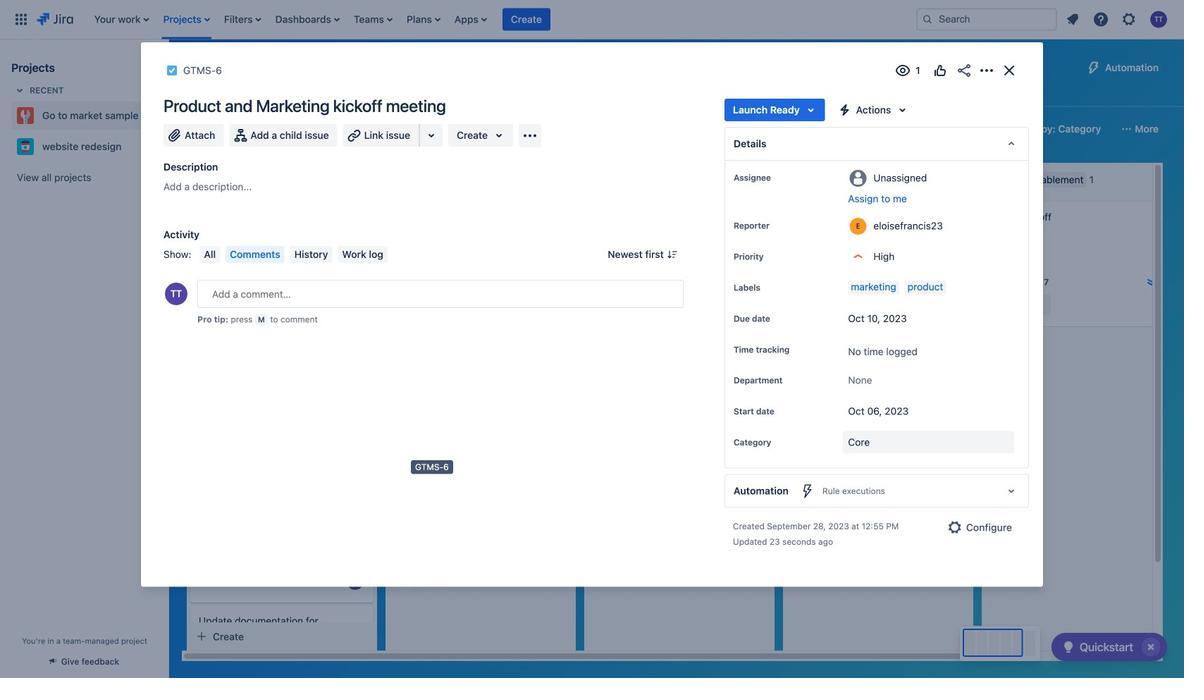 Task type: locate. For each thing, give the bounding box(es) containing it.
0 horizontal spatial list
[[87, 0, 905, 39]]

Add a comment… field
[[197, 280, 684, 308]]

dismiss quickstart image
[[1140, 636, 1162, 658]]

0 horizontal spatial show subtasks image
[[232, 319, 249, 336]]

due date pin to top. only you can see pinned fields. image
[[773, 313, 784, 324]]

list
[[87, 0, 905, 39], [1060, 7, 1176, 32]]

medium image
[[749, 282, 760, 293]]

show subtasks image
[[1029, 296, 1046, 313], [631, 302, 648, 319], [232, 319, 249, 336]]

eloisefrancis23 image
[[943, 276, 960, 293], [347, 449, 364, 466]]

actions image
[[978, 62, 995, 79]]

1 horizontal spatial eloisefrancis23 image
[[943, 276, 960, 293]]

1 list item from the left
[[90, 0, 153, 39]]

content creation element
[[205, 172, 287, 188]]

due date: 06 december 2023 image
[[400, 295, 412, 306], [400, 295, 412, 306]]

vote options: no one has voted for this issue yet. image
[[932, 62, 949, 79]]

2 list item from the left
[[159, 0, 214, 39]]

check image
[[1060, 639, 1077, 656]]

tooltip
[[411, 460, 453, 474]]

automation element
[[725, 474, 1029, 508]]

0 vertical spatial low image
[[928, 279, 939, 290]]

automation image
[[1086, 59, 1102, 76]]

0 horizontal spatial low image
[[331, 576, 343, 587]]

1 horizontal spatial terry turtle image
[[546, 313, 563, 330]]

low image
[[928, 279, 939, 290], [331, 576, 343, 587]]

0 vertical spatial terry turtle image
[[546, 313, 563, 330]]

copy link to issue image
[[219, 64, 230, 75]]

task image
[[166, 65, 178, 76], [199, 296, 210, 307], [398, 443, 409, 454], [199, 576, 210, 587]]

list item
[[90, 0, 153, 39], [159, 0, 214, 39], [220, 0, 265, 39], [271, 0, 344, 39], [350, 0, 397, 39], [402, 0, 445, 39], [450, 0, 491, 39], [503, 0, 550, 39]]

tab list
[[178, 82, 941, 107]]

menu bar
[[197, 246, 390, 263]]

None search field
[[916, 8, 1057, 31]]

labels pin to top. only you can see pinned fields. image
[[763, 282, 775, 293]]

dialog
[[141, 42, 1043, 587]]

jira image
[[37, 11, 73, 28], [37, 11, 73, 28]]

collapse recent projects image
[[11, 82, 28, 99]]

1 vertical spatial low image
[[331, 576, 343, 587]]

add people image
[[399, 121, 416, 137]]

1 vertical spatial eloisefrancis23 image
[[347, 449, 364, 466]]

0 horizontal spatial eloisefrancis23 image
[[347, 449, 364, 466]]

0 horizontal spatial terry turtle image
[[347, 573, 364, 590]]

2 horizontal spatial show subtasks image
[[1029, 296, 1046, 313]]

terry turtle image
[[546, 313, 563, 330], [347, 573, 364, 590]]

4 list item from the left
[[271, 0, 344, 39]]

search image
[[922, 14, 933, 25]]

banner
[[0, 0, 1184, 39]]



Task type: describe. For each thing, give the bounding box(es) containing it.
7 list item from the left
[[450, 0, 491, 39]]

add app image
[[522, 127, 539, 144]]

sales enablement element
[[1000, 172, 1087, 188]]

6 list item from the left
[[402, 0, 445, 39]]

Search field
[[916, 8, 1057, 31]]

assignee pin to top. only you can see pinned fields. image
[[774, 172, 785, 183]]

details element
[[725, 127, 1029, 161]]

department pin to top. only you can see pinned fields. image
[[785, 375, 797, 386]]

1 horizontal spatial list
[[1060, 7, 1176, 32]]

5 list item from the left
[[350, 0, 397, 39]]

close image
[[1001, 62, 1018, 79]]

due date: 11 october 2023 image
[[202, 275, 213, 286]]

medium image
[[331, 296, 343, 307]]

Search board text field
[[188, 119, 295, 139]]

0 vertical spatial eloisefrancis23 image
[[943, 276, 960, 293]]

3 list item from the left
[[220, 0, 265, 39]]

done image
[[314, 296, 326, 307]]

eloisefrancis23 image
[[347, 293, 364, 310]]

due date: 11 october 2023 image
[[202, 275, 213, 286]]

primary element
[[8, 0, 905, 39]]

reporter pin to top. only you can see pinned fields. image
[[772, 220, 784, 231]]

8 list item from the left
[[503, 0, 550, 39]]

done image
[[314, 296, 326, 307]]

1 horizontal spatial low image
[[928, 279, 939, 290]]

1 vertical spatial terry turtle image
[[347, 573, 364, 590]]

link web pages and more image
[[423, 127, 440, 144]]

lowest image
[[1146, 276, 1157, 288]]

more information about eloisefrancis23 image
[[850, 218, 867, 235]]

1 horizontal spatial show subtasks image
[[631, 302, 648, 319]]



Task type: vqa. For each thing, say whether or not it's contained in the screenshot.
the with
no



